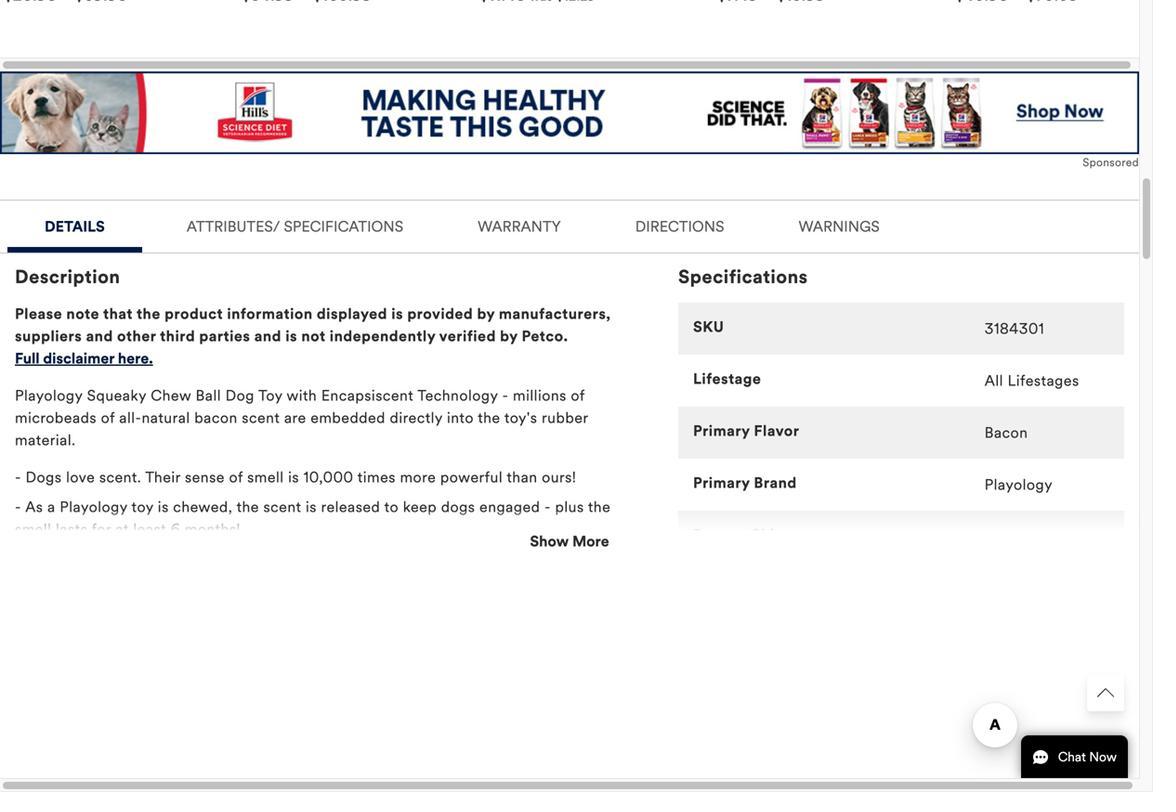 Task type: describe. For each thing, give the bounding box(es) containing it.
directions
[[636, 218, 725, 236]]

as
[[25, 498, 43, 517]]

toy
[[258, 387, 283, 406]]

directions button
[[606, 201, 754, 247]]

styled arrow button link
[[1088, 675, 1125, 712]]

lifestage
[[694, 370, 762, 389]]

warranty
[[478, 218, 561, 236]]

sponsored link
[[0, 72, 1140, 171]]

attributes/ specifications button
[[157, 201, 433, 247]]

sku
[[694, 318, 725, 337]]

1 vertical spatial by
[[500, 327, 518, 346]]

chewed,
[[173, 498, 233, 517]]

bacon
[[985, 424, 1029, 443]]

1 horizontal spatial of
[[229, 469, 243, 487]]

chew
[[151, 387, 191, 406]]

embedded
[[311, 409, 386, 428]]

their
[[145, 469, 181, 487]]

natural
[[142, 409, 190, 428]]

all-
[[119, 409, 142, 428]]

verified
[[439, 327, 496, 346]]

primary flavor
[[694, 422, 800, 441]]

days
[[694, 526, 729, 545]]

engaged
[[480, 498, 540, 517]]

the right plus
[[588, 498, 611, 517]]

dogs
[[441, 498, 475, 517]]

0 horizontal spatial of
[[101, 409, 115, 428]]

primary for primary flavor
[[694, 422, 750, 441]]

material.
[[15, 432, 76, 450]]

3184301
[[985, 320, 1045, 339]]

show more
[[530, 533, 610, 551]]

please
[[15, 305, 62, 324]]

petco.
[[522, 327, 568, 346]]

to inside as a playology toy is chewed, the scent is released to keep dogs engaged - plus the smell lasts for at least 6 months!
[[384, 498, 399, 517]]

ship
[[752, 526, 785, 545]]

more
[[400, 469, 436, 487]]

details
[[45, 218, 105, 236]]

warnings button
[[769, 201, 910, 247]]

toy's
[[505, 409, 538, 428]]

- dogs love scent. their sense of smell is 10,000 times more powerful than ours!
[[15, 469, 577, 487]]

2 and from the left
[[254, 327, 282, 346]]

ball
[[196, 387, 221, 406]]

times
[[358, 469, 396, 487]]

scroll to top image
[[1098, 685, 1115, 702]]

sponsored
[[1083, 156, 1140, 170]]

love
[[66, 469, 95, 487]]

primary for primary brand
[[694, 474, 750, 493]]

- inside as a playology toy is chewed, the scent is released to keep dogs engaged - plus the smell lasts for at least 6 months!
[[545, 498, 551, 517]]

playology squeaky chew ball dog toy with encapsiscent technology - millions of microbeads of all-natural bacon scent are embedded directly into the toy's rubber material.
[[15, 387, 589, 450]]

warranty button
[[448, 201, 591, 247]]

ships
[[985, 528, 1023, 547]]

all lifestages
[[985, 372, 1080, 391]]

details button
[[7, 201, 142, 247]]

provided
[[408, 305, 473, 324]]

smell inside as a playology toy is chewed, the scent is released to keep dogs engaged - plus the smell lasts for at least 6 months!
[[15, 521, 52, 539]]

- inside playology squeaky chew ball dog toy with encapsiscent technology - millions of microbeads of all-natural bacon scent are embedded directly into the toy's rubber material.
[[502, 387, 509, 406]]

please note that the product information displayed is provided by manufacturers, suppliers and other third parties and is not independently verified by petco. full disclaimer here.
[[15, 305, 611, 368]]

note
[[66, 305, 100, 324]]

days to ship
[[694, 526, 785, 545]]

warnings
[[799, 218, 880, 236]]

tab panel containing description
[[0, 252, 1140, 793]]

is right toy
[[158, 498, 169, 517]]

playology inside as a playology toy is chewed, the scent is released to keep dogs engaged - plus the smell lasts for at least 6 months!
[[60, 498, 128, 517]]

millions
[[513, 387, 567, 406]]

0 vertical spatial by
[[477, 305, 495, 324]]

lifestages
[[1008, 372, 1080, 391]]

as a playology toy is chewed, the scent is released to keep dogs engaged - plus the smell lasts for at least 6 months!
[[15, 498, 611, 539]]

manufacturers,
[[499, 305, 611, 324]]

product
[[165, 305, 223, 324]]

scent inside as a playology toy is chewed, the scent is released to keep dogs engaged - plus the smell lasts for at least 6 months!
[[264, 498, 302, 517]]

suppliers
[[15, 327, 82, 346]]

attributes/ specifications
[[187, 218, 404, 236]]

into
[[447, 409, 474, 428]]

other
[[117, 327, 156, 346]]

1 vertical spatial to
[[733, 526, 748, 545]]

specifications
[[284, 218, 404, 236]]

product details tab list
[[0, 200, 1140, 793]]



Task type: vqa. For each thing, say whether or not it's contained in the screenshot.
Real
no



Task type: locate. For each thing, give the bounding box(es) containing it.
1 vertical spatial primary
[[694, 474, 750, 493]]

2 vertical spatial of
[[229, 469, 243, 487]]

sense
[[185, 469, 225, 487]]

playology down bacon
[[985, 476, 1053, 495]]

by
[[477, 305, 495, 324], [500, 327, 518, 346]]

the right into
[[478, 409, 501, 428]]

description
[[15, 266, 120, 289]]

lasts
[[56, 521, 88, 539]]

more
[[573, 533, 610, 551]]

1 horizontal spatial smell
[[247, 469, 284, 487]]

show
[[530, 533, 569, 551]]

playology inside playology squeaky chew ball dog toy with encapsiscent technology - millions of microbeads of all-natural bacon scent are embedded directly into the toy's rubber material.
[[15, 387, 83, 406]]

0 vertical spatial smell
[[247, 469, 284, 487]]

tab panel
[[0, 252, 1140, 793]]

encapsiscent
[[321, 387, 414, 406]]

independently
[[330, 327, 436, 346]]

0 horizontal spatial by
[[477, 305, 495, 324]]

by up verified
[[477, 305, 495, 324]]

released
[[321, 498, 381, 517]]

of left all-
[[101, 409, 115, 428]]

playology up for
[[60, 498, 128, 517]]

scent down toy
[[242, 409, 280, 428]]

to
[[384, 498, 399, 517], [733, 526, 748, 545]]

third
[[160, 327, 195, 346]]

full
[[15, 350, 40, 368]]

of up rubber
[[571, 387, 585, 406]]

0 horizontal spatial and
[[86, 327, 113, 346]]

0 vertical spatial scent
[[242, 409, 280, 428]]

not
[[301, 327, 326, 346]]

the
[[137, 305, 161, 324], [478, 409, 501, 428], [237, 498, 259, 517], [588, 498, 611, 517]]

1 vertical spatial scent
[[264, 498, 302, 517]]

ours!
[[542, 469, 577, 487]]

the up other
[[137, 305, 161, 324]]

2 vertical spatial playology
[[60, 498, 128, 517]]

is down the - dogs love scent. their sense of smell is 10,000 times more powerful than ours!
[[306, 498, 317, 517]]

is left "not"
[[286, 327, 298, 346]]

0 vertical spatial to
[[384, 498, 399, 517]]

2 horizontal spatial of
[[571, 387, 585, 406]]

at
[[116, 521, 129, 539]]

are
[[284, 409, 306, 428]]

full disclaimer here. button
[[15, 348, 153, 370]]

smell right sense
[[247, 469, 284, 487]]

for
[[92, 521, 111, 539]]

of
[[571, 387, 585, 406], [101, 409, 115, 428], [229, 469, 243, 487]]

months!
[[185, 521, 241, 539]]

keep
[[403, 498, 437, 517]]

least
[[133, 521, 166, 539]]

primary brand
[[694, 474, 797, 493]]

next
[[1027, 528, 1061, 547]]

a
[[47, 498, 55, 517]]

smell down as
[[15, 521, 52, 539]]

with
[[287, 387, 317, 406]]

the inside playology squeaky chew ball dog toy with encapsiscent technology - millions of microbeads of all-natural bacon scent are embedded directly into the toy's rubber material.
[[478, 409, 501, 428]]

1 horizontal spatial to
[[733, 526, 748, 545]]

parties
[[199, 327, 250, 346]]

0 vertical spatial of
[[571, 387, 585, 406]]

playology for playology
[[985, 476, 1053, 495]]

ships next business day
[[985, 528, 1077, 569]]

dog
[[225, 387, 255, 406]]

directly
[[390, 409, 443, 428]]

playology for playology squeaky chew ball dog toy with encapsiscent technology - millions of microbeads of all-natural bacon scent are embedded directly into the toy's rubber material.
[[15, 387, 83, 406]]

6
[[171, 521, 180, 539]]

powerful
[[441, 469, 503, 487]]

0 horizontal spatial to
[[384, 498, 399, 517]]

primary down lifestage
[[694, 422, 750, 441]]

to left keep
[[384, 498, 399, 517]]

business
[[985, 551, 1046, 569]]

- left dogs
[[15, 469, 21, 487]]

is left 10,000
[[288, 469, 299, 487]]

0 vertical spatial primary
[[694, 422, 750, 441]]

- left plus
[[545, 498, 551, 517]]

10,000
[[304, 469, 354, 487]]

here.
[[118, 350, 153, 368]]

information
[[227, 305, 313, 324]]

scent down the - dogs love scent. their sense of smell is 10,000 times more powerful than ours!
[[264, 498, 302, 517]]

is
[[392, 305, 404, 324], [286, 327, 298, 346], [288, 469, 299, 487], [158, 498, 169, 517], [306, 498, 317, 517]]

toy
[[132, 498, 154, 517]]

- up toy's
[[502, 387, 509, 406]]

1 and from the left
[[86, 327, 113, 346]]

the inside please note that the product information displayed is provided by manufacturers, suppliers and other third parties and is not independently verified by petco. full disclaimer here.
[[137, 305, 161, 324]]

displayed
[[317, 305, 388, 324]]

- left a
[[15, 498, 25, 517]]

primary up days on the bottom right of page
[[694, 474, 750, 493]]

1 vertical spatial of
[[101, 409, 115, 428]]

scent
[[242, 409, 280, 428], [264, 498, 302, 517]]

of right sense
[[229, 469, 243, 487]]

and down information
[[254, 327, 282, 346]]

0 horizontal spatial smell
[[15, 521, 52, 539]]

attributes/
[[187, 218, 280, 236]]

rubber
[[542, 409, 589, 428]]

the up "months!"
[[237, 498, 259, 517]]

disclaimer
[[43, 350, 114, 368]]

show more button
[[0, 531, 1140, 553]]

0 vertical spatial playology
[[15, 387, 83, 406]]

primary
[[694, 422, 750, 441], [694, 474, 750, 493]]

all
[[985, 372, 1004, 391]]

1 horizontal spatial by
[[500, 327, 518, 346]]

playology up microbeads
[[15, 387, 83, 406]]

than
[[507, 469, 538, 487]]

1 vertical spatial smell
[[15, 521, 52, 539]]

squeaky
[[87, 387, 147, 406]]

that
[[103, 305, 133, 324]]

bacon
[[195, 409, 238, 428]]

scent.
[[99, 469, 141, 487]]

plus
[[555, 498, 584, 517]]

flavor
[[754, 422, 800, 441]]

1 horizontal spatial and
[[254, 327, 282, 346]]

specifications
[[679, 266, 808, 289]]

is up independently
[[392, 305, 404, 324]]

and
[[86, 327, 113, 346], [254, 327, 282, 346]]

microbeads
[[15, 409, 97, 428]]

brand
[[754, 474, 797, 493]]

1 vertical spatial playology
[[985, 476, 1053, 495]]

dogs
[[26, 469, 62, 487]]

day
[[1050, 551, 1077, 569]]

to left ship
[[733, 526, 748, 545]]

by left 'petco.'
[[500, 327, 518, 346]]

scent inside playology squeaky chew ball dog toy with encapsiscent technology - millions of microbeads of all-natural bacon scent are embedded directly into the toy's rubber material.
[[242, 409, 280, 428]]

1 primary from the top
[[694, 422, 750, 441]]

2 primary from the top
[[694, 474, 750, 493]]

and up full disclaimer here. button
[[86, 327, 113, 346]]



